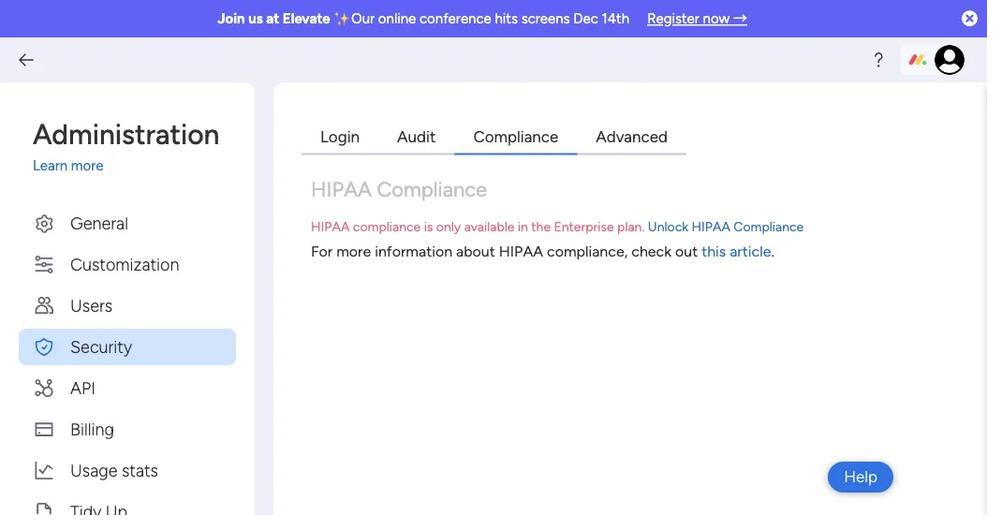 Task type: locate. For each thing, give the bounding box(es) containing it.
users
[[70, 295, 113, 315]]

compliance
[[474, 127, 559, 146], [377, 177, 487, 201], [734, 218, 804, 234]]

compliance,
[[547, 243, 628, 261]]

usage stats button
[[19, 452, 236, 489]]

now
[[703, 10, 730, 27]]

information
[[375, 243, 453, 261]]

article
[[730, 243, 772, 261]]

compliance
[[353, 218, 421, 234]]

elevate
[[283, 10, 330, 27]]

at
[[266, 10, 280, 27]]

more
[[71, 157, 104, 174], [337, 243, 371, 261]]

compliance up "is"
[[377, 177, 487, 201]]

help image
[[870, 51, 888, 69]]

enterprise
[[554, 218, 614, 234]]

audit link
[[379, 120, 455, 155]]

online
[[378, 10, 416, 27]]

about
[[456, 243, 496, 261]]

join
[[218, 10, 245, 27]]

back to workspace image
[[17, 51, 36, 69]]

0 vertical spatial more
[[71, 157, 104, 174]]

hipaa
[[311, 177, 372, 201], [311, 218, 350, 234], [692, 218, 731, 234], [499, 243, 544, 261]]

usage stats
[[70, 460, 158, 480]]

compliance up .
[[734, 218, 804, 234]]

more right learn
[[71, 157, 104, 174]]

register
[[648, 10, 700, 27]]

1 horizontal spatial more
[[337, 243, 371, 261]]

0 horizontal spatial more
[[71, 157, 104, 174]]

2 vertical spatial compliance
[[734, 218, 804, 234]]

security
[[70, 336, 132, 357]]

hipaa up this
[[692, 218, 731, 234]]

general
[[70, 213, 128, 233]]

our
[[351, 10, 375, 27]]

→
[[734, 10, 748, 27]]

more inside administration learn more
[[71, 157, 104, 174]]

customization
[[70, 254, 179, 274]]

0 vertical spatial compliance
[[474, 127, 559, 146]]

hipaa down login link
[[311, 177, 372, 201]]

security button
[[19, 328, 236, 365]]

more right the for
[[337, 243, 371, 261]]

bob builder image
[[935, 45, 965, 75]]

help
[[844, 468, 878, 487]]

the
[[532, 218, 551, 234]]

help button
[[829, 462, 894, 493]]

compliance up in
[[474, 127, 559, 146]]



Task type: describe. For each thing, give the bounding box(es) containing it.
compliance link
[[455, 120, 578, 155]]

14th
[[602, 10, 630, 27]]

general button
[[19, 205, 236, 241]]

hits
[[495, 10, 518, 27]]

learn
[[33, 157, 68, 174]]

join us at elevate ✨ our online conference hits screens dec 14th
[[218, 10, 630, 27]]

api button
[[19, 370, 236, 406]]

login link
[[302, 120, 379, 155]]

available
[[464, 218, 515, 234]]

hipaa compliance is only available in the enterprise plan. unlock hipaa compliance
[[311, 218, 804, 234]]

only
[[437, 218, 461, 234]]

1 vertical spatial compliance
[[377, 177, 487, 201]]

hipaa down in
[[499, 243, 544, 261]]

learn more link
[[33, 156, 236, 177]]

screens
[[522, 10, 570, 27]]

this
[[702, 243, 726, 261]]

usage
[[70, 460, 118, 480]]

register now → link
[[648, 10, 748, 27]]

conference
[[420, 10, 492, 27]]

this article link
[[702, 243, 772, 261]]

billing button
[[19, 411, 236, 447]]

unlock
[[648, 218, 689, 234]]

for more information about hipaa compliance, check out this article .
[[311, 243, 775, 261]]

customization button
[[19, 246, 236, 283]]

api
[[70, 378, 96, 398]]

out
[[676, 243, 698, 261]]

billing
[[70, 419, 114, 439]]

audit
[[397, 127, 436, 146]]

administration learn more
[[33, 117, 220, 174]]

stats
[[122, 460, 158, 480]]

administration
[[33, 117, 220, 151]]

register now →
[[648, 10, 748, 27]]

hipaa compliance
[[311, 177, 487, 201]]

1 vertical spatial more
[[337, 243, 371, 261]]

✨
[[334, 10, 348, 27]]

in
[[518, 218, 528, 234]]

is
[[424, 218, 433, 234]]

hipaa up the for
[[311, 218, 350, 234]]

unlock hipaa compliance link
[[648, 218, 804, 234]]

users button
[[19, 287, 236, 324]]

login
[[320, 127, 360, 146]]

dec
[[574, 10, 599, 27]]

for
[[311, 243, 333, 261]]

check
[[632, 243, 672, 261]]

.
[[772, 243, 775, 261]]

plan.
[[618, 218, 645, 234]]

advanced
[[596, 127, 668, 146]]

advanced link
[[578, 120, 687, 155]]

us
[[248, 10, 263, 27]]



Task type: vqa. For each thing, say whether or not it's contained in the screenshot.
now on the right
yes



